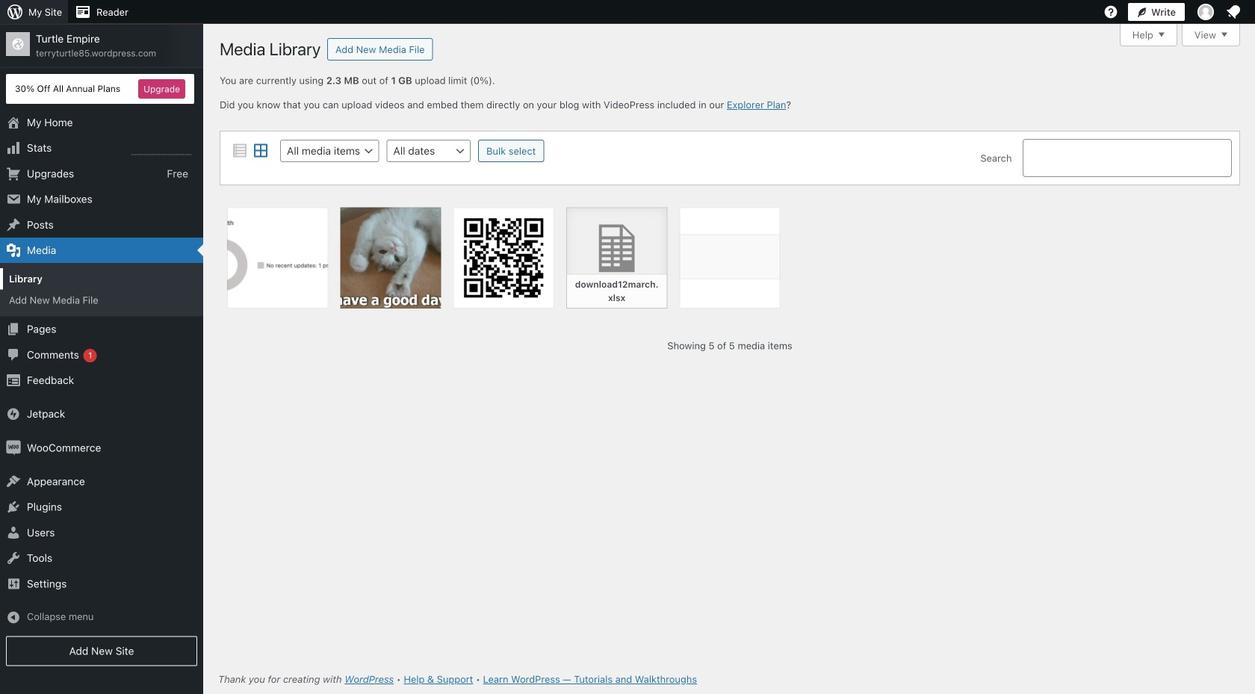 Task type: locate. For each thing, give the bounding box(es) containing it.
toolbar navigation
[[0, 0, 1246, 24]]

have a good day image
[[340, 207, 441, 309]]

portfolio health image
[[227, 207, 328, 309]]

blank download image
[[679, 207, 780, 309]]

None search field
[[1023, 139, 1232, 177]]

trello-card-qr-code checkbox
[[447, 201, 560, 314]]

Have a good day checkbox
[[334, 201, 447, 314]]

trello card qr code image
[[453, 207, 554, 309]]

Portfolio health checkbox
[[221, 201, 334, 314]]

blank download checkbox
[[673, 201, 786, 314]]

hourly views image
[[132, 141, 191, 156]]

main menu navigation
[[0, 24, 203, 672]]

download12march checkbox
[[560, 201, 673, 314]]



Task type: vqa. For each thing, say whether or not it's contained in the screenshot.
submit
no



